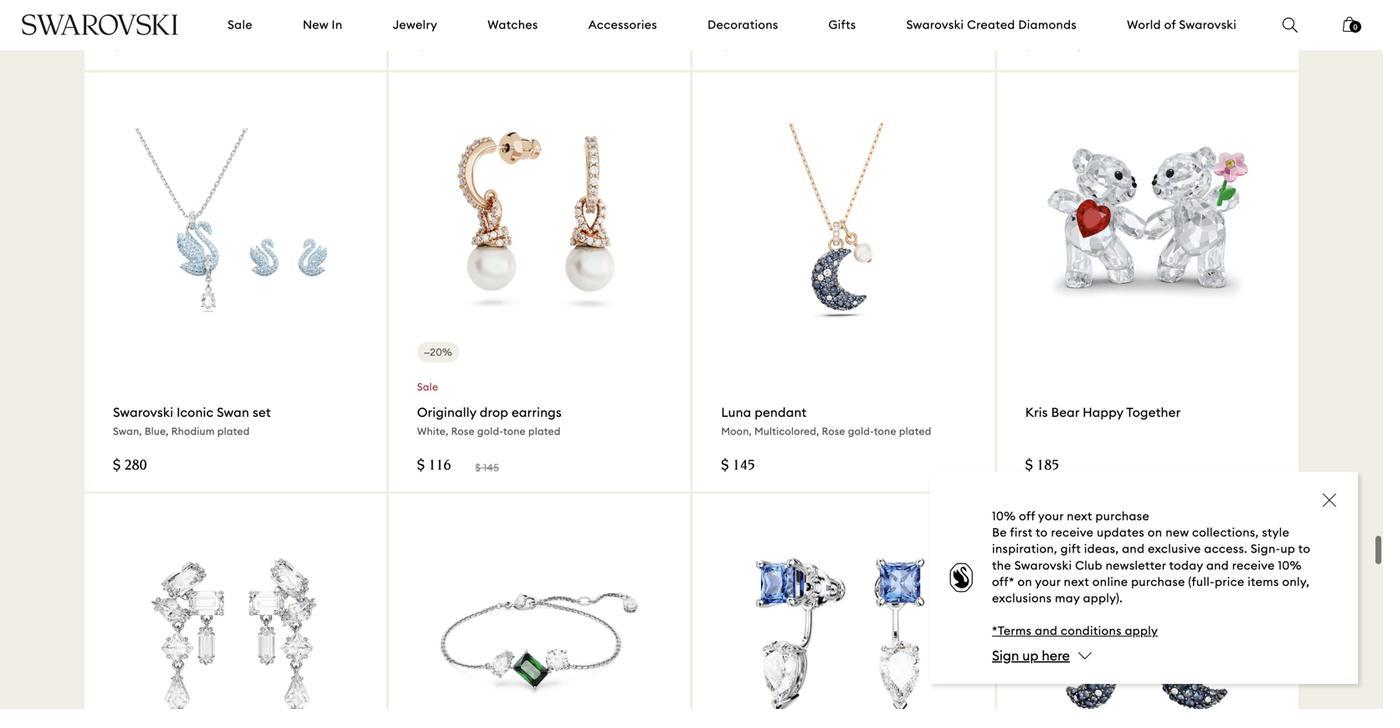 Task type: locate. For each thing, give the bounding box(es) containing it.
1 vertical spatial rhodium
[[171, 425, 215, 438]]

up right sign
[[1023, 647, 1039, 664]]

sale up the originally in the left bottom of the page
[[417, 381, 438, 393]]

2 rose from the left
[[822, 425, 846, 438]]

access.
[[1205, 542, 1248, 557]]

gold- down drop on the bottom
[[477, 425, 503, 438]]

1 vertical spatial purchase
[[1131, 574, 1185, 589]]

0 horizontal spatial $ 115
[[113, 37, 147, 53]]

10% up be
[[992, 509, 1016, 524]]

tone inside originally drop earrings white, rose gold-tone plated
[[503, 425, 526, 438]]

10% up only,
[[1278, 558, 1302, 573]]

(full-
[[1189, 574, 1215, 589]]

to up only,
[[1299, 542, 1311, 557]]

receive
[[1051, 525, 1094, 540], [1232, 558, 1275, 573]]

0 horizontal spatial 10%
[[992, 509, 1016, 524]]

0 vertical spatial sale
[[228, 17, 253, 32]]

2 vertical spatial and
[[1035, 624, 1058, 639]]

tone
[[503, 425, 526, 438], [874, 425, 897, 438]]

0 horizontal spatial receive
[[1051, 525, 1094, 540]]

1 horizontal spatial $ 115
[[417, 37, 451, 53]]

1 horizontal spatial blue,
[[208, 4, 232, 16]]

plated inside 'swarovski iconic swan set swan, blue, rhodium plated'
[[217, 425, 250, 438]]

1 vertical spatial receive
[[1232, 558, 1275, 573]]

1 horizontal spatial on
[[1148, 525, 1163, 540]]

on
[[1148, 525, 1163, 540], [1018, 574, 1033, 589]]

swarovski up the 'swan,'
[[113, 404, 173, 420]]

luna pendant moon, multicolored, rose gold-tone plated
[[721, 404, 932, 438]]

0 link
[[1343, 15, 1362, 44]]

first
[[1010, 525, 1033, 540]]

1 horizontal spatial up
[[1281, 542, 1296, 557]]

diamonds
[[1019, 17, 1077, 32]]

blue,
[[208, 4, 232, 16], [145, 425, 169, 438]]

sign-
[[1251, 542, 1281, 557]]

price
[[1215, 574, 1245, 589]]

up
[[1281, 542, 1296, 557], [1023, 647, 1039, 664]]

purchase
[[1096, 509, 1150, 524], [1131, 574, 1185, 589]]

1 vertical spatial to
[[1299, 542, 1311, 557]]

search image image
[[1283, 18, 1298, 33]]

watches
[[488, 17, 538, 32]]

plated for luna pendant
[[899, 425, 932, 438]]

rose right the multicolored,
[[822, 425, 846, 438]]

plated for originally drop earrings
[[528, 425, 561, 438]]

$ 145 down moon,
[[721, 459, 755, 474]]

bear
[[1051, 404, 1080, 420]]

$ 115 down jewelry 'link' on the left of the page
[[417, 37, 451, 53]]

earrings
[[512, 404, 562, 420]]

1 horizontal spatial receive
[[1232, 558, 1275, 573]]

gold- inside luna pendant moon, multicolored, rose gold-tone plated
[[848, 425, 874, 438]]

swarovski inside 10% off your next purchase be first to receive updates on new collections, style inspiration, gift ideas, and exclusive access. sign-up to the swarovski club newsletter today and receive 10% off* on your next online purchase (full-price items only, exclusions may apply).
[[1015, 558, 1072, 573]]

rose for drop
[[451, 425, 475, 438]]

$ 280
[[113, 459, 147, 474]]

created
[[967, 17, 1015, 32]]

1 vertical spatial 10%
[[1278, 558, 1302, 573]]

1 horizontal spatial gold-
[[848, 425, 874, 438]]

be
[[992, 525, 1007, 540]]

2 $ 115 from the left
[[417, 37, 451, 53]]

$ 76
[[1026, 37, 1052, 53]]

on up exclusions
[[1018, 574, 1033, 589]]

moon,
[[721, 425, 752, 438]]

swarovski
[[907, 17, 964, 32], [1179, 17, 1237, 32], [113, 404, 173, 420], [1015, 558, 1072, 573]]

1 horizontal spatial 10%
[[1278, 558, 1302, 573]]

to right first
[[1036, 525, 1048, 540]]

$ 115
[[113, 37, 147, 53], [417, 37, 451, 53]]

rhodium up sale 'link'
[[235, 4, 279, 16]]

1 horizontal spatial rose
[[822, 425, 846, 438]]

blue, up sale 'link'
[[208, 4, 232, 16]]

rhodium down iconic
[[171, 425, 215, 438]]

$ 145 down originally drop earrings white, rose gold-tone plated
[[475, 461, 499, 474]]

exclusions
[[992, 591, 1052, 606]]

0 horizontal spatial and
[[1035, 624, 1058, 639]]

sign up here
[[992, 647, 1070, 664]]

your
[[1038, 509, 1064, 524], [1035, 574, 1061, 589]]

0 vertical spatial up
[[1281, 542, 1296, 557]]

your up 'may'
[[1035, 574, 1061, 589]]

rose inside originally drop earrings white, rose gold-tone plated
[[451, 425, 475, 438]]

swarovski created diamonds link
[[907, 17, 1077, 33]]

1 vertical spatial on
[[1018, 574, 1033, 589]]

up inside 10% off your next purchase be first to receive updates on new collections, style inspiration, gift ideas, and exclusive access. sign-up to the swarovski club newsletter today and receive 10% off* on your next online purchase (full-price items only, exclusions may apply).
[[1281, 542, 1296, 557]]

swan,
[[113, 425, 142, 438]]

0 horizontal spatial to
[[1036, 525, 1048, 540]]

gold- inside originally drop earrings white, rose gold-tone plated
[[477, 425, 503, 438]]

1 rose from the left
[[451, 425, 475, 438]]

0 horizontal spatial on
[[1018, 574, 1033, 589]]

multicolored,
[[755, 425, 819, 438]]

1 horizontal spatial to
[[1299, 542, 1311, 557]]

and
[[1122, 542, 1145, 557], [1207, 558, 1229, 573], [1035, 624, 1058, 639]]

plated for swarovski iconic swan set
[[217, 425, 250, 438]]

1 horizontal spatial $ 95
[[1076, 40, 1096, 53]]

purchase up updates
[[1096, 509, 1150, 524]]

$ 95
[[721, 37, 748, 53], [1076, 40, 1096, 53]]

0 vertical spatial your
[[1038, 509, 1064, 524]]

to
[[1036, 525, 1048, 540], [1299, 542, 1311, 557]]

and up newsletter
[[1122, 542, 1145, 557]]

tone for drop
[[503, 425, 526, 438]]

only,
[[1283, 574, 1310, 589]]

1 vertical spatial sale
[[417, 381, 438, 393]]

0
[[1354, 23, 1358, 31]]

0 horizontal spatial rose
[[451, 425, 475, 438]]

1 $ 115 from the left
[[113, 37, 147, 53]]

1 horizontal spatial sale
[[417, 381, 438, 393]]

rose
[[451, 425, 475, 438], [822, 425, 846, 438]]

new in link
[[303, 17, 343, 33]]

rhodium
[[235, 4, 279, 16], [171, 425, 215, 438]]

$ 95 down the diamonds
[[1076, 40, 1096, 53]]

0 horizontal spatial up
[[1023, 647, 1039, 664]]

2 horizontal spatial and
[[1207, 558, 1229, 573]]

iconic
[[177, 404, 214, 420]]

gold-
[[477, 425, 503, 438], [848, 425, 874, 438]]

inspiration,
[[992, 542, 1058, 557]]

swarovski down inspiration,
[[1015, 558, 1072, 573]]

2 tone from the left
[[874, 425, 897, 438]]

0 horizontal spatial rhodium
[[171, 425, 215, 438]]

0 horizontal spatial blue,
[[145, 425, 169, 438]]

10% off your next purchase be first to receive updates on new collections, style inspiration, gift ideas, and exclusive access. sign-up to the swarovski club newsletter today and receive 10% off* on your next online purchase (full-price items only, exclusions may apply).
[[992, 509, 1311, 606]]

next up gift
[[1067, 509, 1093, 524]]

on left new
[[1148, 525, 1163, 540]]

0 horizontal spatial tone
[[503, 425, 526, 438]]

and down access.
[[1207, 558, 1229, 573]]

swarovski image
[[21, 14, 179, 35]]

2 gold- from the left
[[848, 425, 874, 438]]

plated inside luna pendant moon, multicolored, rose gold-tone plated
[[899, 425, 932, 438]]

gold- for drop
[[477, 425, 503, 438]]

rose inside luna pendant moon, multicolored, rose gold-tone plated
[[822, 425, 846, 438]]

gifts
[[829, 17, 856, 32]]

1 tone from the left
[[503, 425, 526, 438]]

1 gold- from the left
[[477, 425, 503, 438]]

decorations
[[708, 17, 779, 32]]

plated inside originally drop earrings white, rose gold-tone plated
[[528, 425, 561, 438]]

tone inside luna pendant moon, multicolored, rose gold-tone plated
[[874, 425, 897, 438]]

0 horizontal spatial sale
[[228, 17, 253, 32]]

0 vertical spatial next
[[1067, 509, 1093, 524]]

jewelry link
[[393, 17, 437, 33]]

1 horizontal spatial rhodium
[[235, 4, 279, 16]]

receive up gift
[[1051, 525, 1094, 540]]

1 horizontal spatial tone
[[874, 425, 897, 438]]

up down style
[[1281, 542, 1296, 557]]

$ 115 down square
[[113, 37, 147, 53]]

0 vertical spatial blue,
[[208, 4, 232, 16]]

next
[[1067, 509, 1093, 524], [1064, 574, 1090, 589]]

gold- for pendant
[[848, 425, 874, 438]]

1 horizontal spatial and
[[1122, 542, 1145, 557]]

rose down the originally in the left bottom of the page
[[451, 425, 475, 438]]

0 horizontal spatial gold-
[[477, 425, 503, 438]]

cut,
[[150, 4, 169, 16]]

*terms and conditions apply
[[992, 624, 1158, 639]]

$ 95 down the decorations link
[[721, 37, 748, 53]]

world of swarovski
[[1127, 17, 1237, 32]]

the
[[992, 558, 1012, 573]]

blue, right the 'swan,'
[[145, 425, 169, 438]]

your right 'off'
[[1038, 509, 1064, 524]]

sale down square cut, march, blue, rhodium plated
[[228, 17, 253, 32]]

0 vertical spatial purchase
[[1096, 509, 1150, 524]]

purchase down newsletter
[[1131, 574, 1185, 589]]

next up 'may'
[[1064, 574, 1090, 589]]

exclusive
[[1148, 542, 1201, 557]]

0 vertical spatial rhodium
[[235, 4, 279, 16]]

decorations link
[[708, 17, 779, 33]]

10%
[[992, 509, 1016, 524], [1278, 558, 1302, 573]]

sale
[[228, 17, 253, 32], [417, 381, 438, 393]]

$ 115 inside $ 115 link
[[417, 37, 451, 53]]

gold- right the multicolored,
[[848, 425, 874, 438]]

rose for pendant
[[822, 425, 846, 438]]

1 vertical spatial blue,
[[145, 425, 169, 438]]

receive up items
[[1232, 558, 1275, 573]]

swarovski iconic swan set swan, blue, rhodium plated
[[113, 404, 271, 438]]

0 vertical spatial 10%
[[992, 509, 1016, 524]]

$ 145
[[721, 459, 755, 474], [475, 461, 499, 474]]

and up here
[[1035, 624, 1058, 639]]

here
[[1042, 647, 1070, 664]]



Task type: describe. For each thing, give the bounding box(es) containing it.
new in
[[303, 17, 343, 32]]

today
[[1169, 558, 1204, 573]]

new
[[1166, 525, 1189, 540]]

march,
[[172, 4, 206, 16]]

1 horizontal spatial $ 145
[[721, 459, 755, 474]]

0 vertical spatial on
[[1148, 525, 1163, 540]]

swarovski right of
[[1179, 17, 1237, 32]]

$ 95 link
[[693, 0, 995, 70]]

swarovski created diamonds
[[907, 17, 1077, 32]]

1 vertical spatial and
[[1207, 558, 1229, 573]]

set
[[253, 404, 271, 420]]

originally
[[417, 404, 477, 420]]

0 vertical spatial to
[[1036, 525, 1048, 540]]

world of swarovski link
[[1127, 17, 1237, 33]]

square
[[113, 4, 148, 16]]

conditions
[[1061, 624, 1122, 639]]

apply).
[[1083, 591, 1123, 606]]

blue, inside 'swarovski iconic swan set swan, blue, rhodium plated'
[[145, 425, 169, 438]]

world
[[1127, 17, 1161, 32]]

may
[[1055, 591, 1080, 606]]

gifts link
[[829, 17, 856, 33]]

kris bear happy together
[[1026, 404, 1181, 420]]

originally drop earrings white, rose gold-tone plated
[[417, 404, 562, 438]]

0 vertical spatial and
[[1122, 542, 1145, 557]]

1 vertical spatial up
[[1023, 647, 1039, 664]]

off*
[[992, 574, 1015, 589]]

0 horizontal spatial $ 95
[[721, 37, 748, 53]]

happy
[[1083, 404, 1124, 420]]

swan
[[217, 404, 249, 420]]

swarovski left the created
[[907, 17, 964, 32]]

$ 115 link
[[389, 0, 690, 70]]

jewelry
[[393, 17, 437, 32]]

kris
[[1026, 404, 1048, 420]]

together
[[1127, 404, 1181, 420]]

gift
[[1061, 542, 1081, 557]]

rhodium inside 'swarovski iconic swan set swan, blue, rhodium plated'
[[171, 425, 215, 438]]

drop
[[480, 404, 508, 420]]

items
[[1248, 574, 1279, 589]]

club
[[1075, 558, 1103, 573]]

accessories link
[[588, 17, 657, 33]]

watches link
[[488, 17, 538, 33]]

in
[[332, 17, 343, 32]]

style
[[1262, 525, 1290, 540]]

1 vertical spatial your
[[1035, 574, 1061, 589]]

sign
[[992, 647, 1019, 664]]

*terms
[[992, 624, 1032, 639]]

luna
[[721, 404, 752, 420]]

updates
[[1097, 525, 1145, 540]]

0 horizontal spatial $ 145
[[475, 461, 499, 474]]

ideas,
[[1084, 542, 1119, 557]]

$ 185
[[1026, 459, 1060, 474]]

collections,
[[1192, 525, 1259, 540]]

square cut, march, blue, rhodium plated
[[113, 4, 313, 16]]

of
[[1165, 17, 1176, 32]]

newsletter
[[1106, 558, 1166, 573]]

sale link
[[228, 17, 253, 33]]

off
[[1019, 509, 1036, 524]]

new
[[303, 17, 329, 32]]

1 vertical spatial next
[[1064, 574, 1090, 589]]

swarovski inside 'swarovski iconic swan set swan, blue, rhodium plated'
[[113, 404, 173, 420]]

white,
[[417, 425, 449, 438]]

apply
[[1125, 624, 1158, 639]]

online
[[1093, 574, 1128, 589]]

*terms and conditions apply link
[[992, 624, 1158, 639]]

sign up here link
[[992, 647, 1070, 664]]

pendant
[[755, 404, 807, 420]]

accessories
[[588, 17, 657, 32]]

−20%
[[424, 346, 452, 358]]

tone for pendant
[[874, 425, 897, 438]]

$ 116
[[417, 459, 451, 474]]

0 vertical spatial receive
[[1051, 525, 1094, 540]]

cart-mobile image image
[[1343, 17, 1357, 32]]



Task type: vqa. For each thing, say whether or not it's contained in the screenshot.
Accessories
yes



